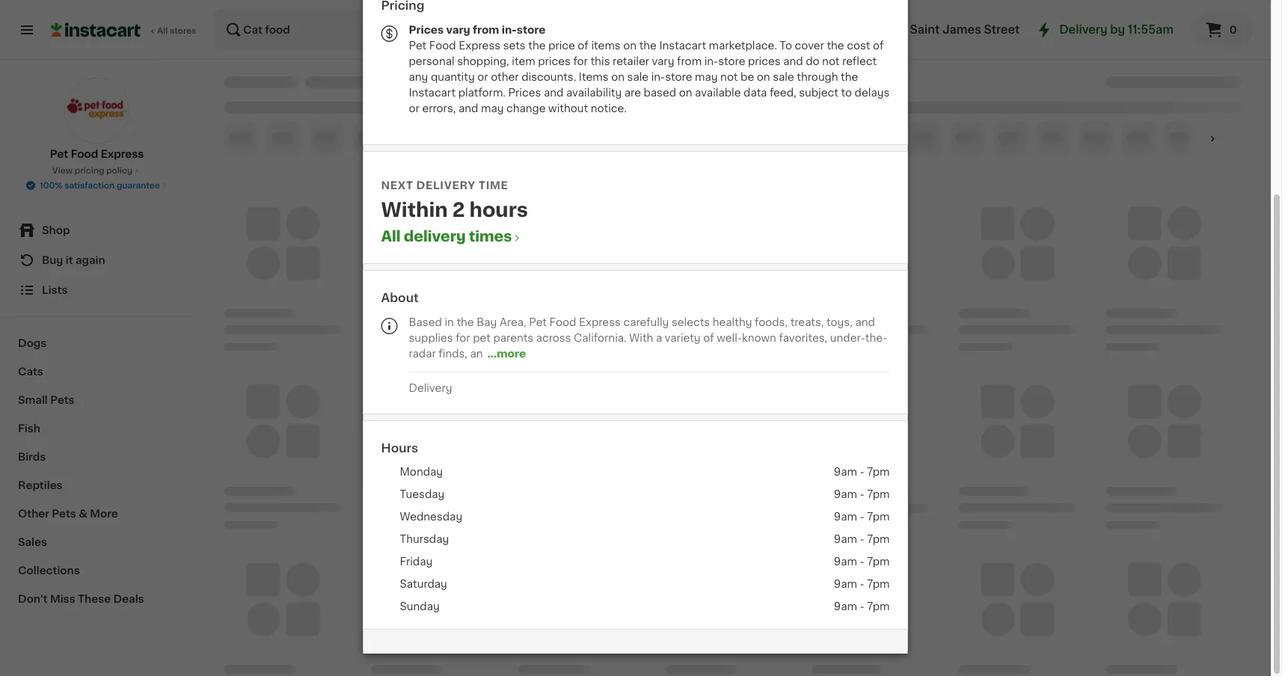 Task type: vqa. For each thing, say whether or not it's contained in the screenshot.
this
yes



Task type: describe. For each thing, give the bounding box(es) containing it.
personal
[[409, 56, 455, 66]]

selects
[[672, 317, 710, 327]]

- for friday
[[860, 557, 865, 567]]

1 horizontal spatial not
[[822, 56, 840, 66]]

&
[[79, 509, 87, 519]]

0 horizontal spatial store
[[517, 24, 546, 35]]

more
[[90, 509, 118, 519]]

- for saturday
[[860, 579, 865, 590]]

other pets & more link
[[9, 500, 185, 528]]

to
[[841, 87, 852, 98]]

deals
[[113, 594, 144, 605]]

birds
[[18, 452, 46, 462]]

sales link
[[9, 528, 185, 557]]

miss
[[50, 594, 75, 605]]

- for tuesday
[[860, 489, 865, 500]]

pet food express link
[[50, 78, 144, 162]]

9am - 7pm for friday
[[834, 557, 890, 567]]

2 horizontal spatial of
[[873, 40, 884, 51]]

0 horizontal spatial from
[[473, 24, 499, 35]]

9am for monday
[[834, 467, 858, 477]]

pet for based
[[529, 317, 547, 327]]

monday
[[400, 467, 443, 477]]

be
[[741, 71, 754, 82]]

0 horizontal spatial may
[[481, 103, 504, 113]]

- for monday
[[860, 467, 865, 477]]

variety
[[665, 333, 701, 343]]

dogs
[[18, 338, 47, 349]]

don't miss these deals link
[[9, 585, 185, 614]]

a
[[656, 333, 662, 343]]

any
[[409, 71, 428, 82]]

on right be
[[757, 71, 770, 82]]

0 horizontal spatial prices
[[409, 24, 444, 35]]

to
[[780, 40, 792, 51]]

delivery for delivery
[[409, 383, 452, 393]]

and inside based in the bay area, pet food express carefully selects healthy foods, treats, toys, and supplies for pet parents across california. with a variety of well-known favorites, under-the- radar finds, an
[[856, 317, 875, 327]]

1237
[[854, 24, 879, 35]]

0 horizontal spatial pet
[[50, 149, 68, 159]]

buy
[[42, 255, 63, 266]]

within 2 hours
[[381, 201, 528, 220]]

shopping,
[[457, 56, 509, 66]]

do
[[806, 56, 820, 66]]

7pm for sunday
[[867, 602, 890, 612]]

the up to
[[841, 71, 859, 82]]

0 horizontal spatial or
[[409, 103, 420, 113]]

9am for thursday
[[834, 534, 858, 545]]

1 vertical spatial express
[[101, 149, 144, 159]]

11:55am
[[1128, 24, 1174, 35]]

... more
[[488, 348, 526, 359]]

express for based
[[579, 317, 621, 327]]

supplies
[[409, 333, 453, 343]]

view
[[52, 166, 73, 175]]

food for prices
[[429, 40, 456, 51]]

view pricing policy
[[52, 166, 133, 175]]

based in the bay area, pet food express carefully selects healthy foods, treats, toys, and supplies for pet parents across california. with a variety of well-known favorites, under-the- radar finds, an
[[409, 317, 888, 359]]

other
[[18, 509, 49, 519]]

birds link
[[9, 443, 185, 471]]

reptiles link
[[9, 471, 185, 500]]

0 vertical spatial may
[[695, 71, 718, 82]]

cost
[[847, 40, 871, 51]]

7pm for monday
[[867, 467, 890, 477]]

0 horizontal spatial food
[[71, 149, 98, 159]]

parents
[[493, 333, 534, 343]]

reptiles
[[18, 480, 63, 491]]

policy
[[106, 166, 133, 175]]

9am for saturday
[[834, 579, 858, 590]]

tuesday
[[400, 489, 445, 500]]

9am for wednesday
[[834, 512, 858, 522]]

collections link
[[9, 557, 185, 585]]

7pm for saturday
[[867, 579, 890, 590]]

delivery for next
[[416, 180, 476, 190]]

cats link
[[9, 358, 185, 386]]

it
[[66, 255, 73, 266]]

available
[[695, 87, 741, 98]]

9am - 7pm for wednesday
[[834, 512, 890, 522]]

9am for friday
[[834, 557, 858, 567]]

toys,
[[827, 317, 853, 327]]

on up "retailer"
[[624, 40, 637, 51]]

availability
[[566, 87, 622, 98]]

east
[[882, 24, 908, 35]]

based
[[409, 317, 442, 327]]


[[512, 233, 523, 244]]

without
[[549, 103, 588, 113]]

service type group
[[603, 15, 812, 45]]

shop
[[42, 225, 70, 236]]

notice.
[[591, 103, 627, 113]]

these
[[78, 594, 111, 605]]

carefully
[[624, 317, 669, 327]]

saturday
[[400, 579, 447, 590]]

collections
[[18, 566, 80, 576]]

this
[[591, 56, 610, 66]]

1 vertical spatial instacart
[[409, 87, 456, 98]]

prices vary from in-store pet food express sets the price of items on the instacart marketplace. to cover the cost of personal shopping, item prices for this retailer vary from in-store prices and do not reflect any quantity or other discounts. items on sale in-store may not be on sale through the instacart platform. prices and availability are based on available data feed, subject to delays or errors, and may change without notice.
[[409, 24, 890, 113]]

through
[[797, 71, 838, 82]]

9am for sunday
[[834, 602, 858, 612]]

on down "retailer"
[[611, 71, 625, 82]]

feed,
[[770, 87, 797, 98]]

with
[[630, 333, 654, 343]]

9am - 7pm for saturday
[[834, 579, 890, 590]]

and down discounts.
[[544, 87, 564, 98]]

retailer
[[613, 56, 650, 66]]

finds,
[[439, 348, 468, 359]]

california.
[[574, 333, 627, 343]]

9am - 7pm for monday
[[834, 467, 890, 477]]

and down to
[[784, 56, 803, 66]]

1 vertical spatial not
[[721, 71, 738, 82]]

quantity
[[431, 71, 475, 82]]

delivery by 11:55am
[[1060, 24, 1174, 35]]

1 horizontal spatial vary
[[652, 56, 675, 66]]

bay
[[477, 317, 497, 327]]

all for delivery
[[381, 229, 401, 243]]

lists link
[[9, 275, 185, 305]]

again
[[76, 255, 105, 266]]

9am - 7pm for thursday
[[834, 534, 890, 545]]

- for wednesday
[[860, 512, 865, 522]]

2 vertical spatial store
[[665, 71, 693, 82]]

guarantee
[[117, 181, 160, 190]]

subject
[[799, 87, 839, 98]]

healthy
[[713, 317, 752, 327]]



Task type: locate. For each thing, give the bounding box(es) containing it.
1 vertical spatial store
[[719, 56, 746, 66]]

small pets link
[[9, 386, 185, 415]]

or down shopping,
[[478, 71, 488, 82]]

1 horizontal spatial express
[[459, 40, 501, 51]]

all stores link
[[51, 9, 198, 51]]

2 sale from the left
[[773, 71, 795, 82]]

within
[[381, 201, 448, 220]]

0 button
[[1192, 12, 1253, 48]]

radar
[[409, 348, 436, 359]]

for left this
[[574, 56, 588, 66]]

all for stores
[[157, 27, 168, 35]]

delivery for all
[[404, 229, 466, 243]]

- for sunday
[[860, 602, 865, 612]]

satisfaction
[[64, 181, 115, 190]]

change
[[507, 103, 546, 113]]

don't
[[18, 594, 48, 605]]

sales
[[18, 537, 47, 548]]

0 vertical spatial or
[[478, 71, 488, 82]]

prices
[[409, 24, 444, 35], [509, 87, 541, 98]]

6 9am from the top
[[834, 579, 858, 590]]

may
[[695, 71, 718, 82], [481, 103, 504, 113]]

1 horizontal spatial all
[[381, 229, 401, 243]]

fish
[[18, 424, 40, 434]]

pet for prices
[[409, 40, 427, 51]]

0 vertical spatial delivery
[[1060, 24, 1108, 35]]

1 horizontal spatial delivery
[[1060, 24, 1108, 35]]

the inside based in the bay area, pet food express carefully selects healthy foods, treats, toys, and supplies for pet parents across california. with a variety of well-known favorites, under-the- radar finds, an
[[457, 317, 474, 327]]

small
[[18, 395, 48, 406]]

vary up shopping,
[[446, 24, 470, 35]]

5 - from the top
[[860, 557, 865, 567]]

7pm for thursday
[[867, 534, 890, 545]]

instacart up based
[[660, 40, 706, 51]]

express up policy
[[101, 149, 144, 159]]

5 7pm from the top
[[867, 557, 890, 567]]

delivery
[[1060, 24, 1108, 35], [409, 383, 452, 393]]

1 horizontal spatial of
[[704, 333, 714, 343]]

times
[[469, 229, 512, 243]]

express inside based in the bay area, pet food express carefully selects healthy foods, treats, toys, and supplies for pet parents across california. with a variety of well-known favorites, under-the- radar finds, an
[[579, 317, 621, 327]]

thursday
[[400, 534, 449, 545]]

9am - 7pm for tuesday
[[834, 489, 890, 500]]

under-
[[830, 333, 866, 343]]

don't miss these deals
[[18, 594, 144, 605]]

of left 'well-'
[[704, 333, 714, 343]]

1 horizontal spatial may
[[695, 71, 718, 82]]

...
[[488, 348, 497, 359]]

0 horizontal spatial not
[[721, 71, 738, 82]]

pets right small at left bottom
[[50, 395, 75, 406]]

from
[[473, 24, 499, 35], [677, 56, 702, 66]]

0 vertical spatial delivery
[[416, 180, 476, 190]]

small pets
[[18, 395, 75, 406]]

1 horizontal spatial in-
[[652, 71, 665, 82]]

1 vertical spatial all
[[381, 229, 401, 243]]

of down "1237"
[[873, 40, 884, 51]]

express up shopping,
[[459, 40, 501, 51]]

time
[[479, 180, 508, 190]]

or
[[478, 71, 488, 82], [409, 103, 420, 113]]

reflect
[[843, 56, 877, 66]]

7pm for friday
[[867, 557, 890, 567]]

prices up discounts.
[[538, 56, 571, 66]]

for
[[574, 56, 588, 66], [456, 333, 470, 343]]

3 9am from the top
[[834, 512, 858, 522]]

2 9am from the top
[[834, 489, 858, 500]]

7 7pm from the top
[[867, 602, 890, 612]]

and down platform.
[[459, 103, 478, 113]]

for inside based in the bay area, pet food express carefully selects healthy foods, treats, toys, and supplies for pet parents across california. with a variety of well-known favorites, under-the- radar finds, an
[[456, 333, 470, 343]]

favorites,
[[779, 333, 828, 343]]

2 horizontal spatial food
[[550, 317, 577, 327]]

next delivery time
[[381, 180, 508, 190]]


[[381, 318, 398, 334]]

about
[[381, 292, 419, 304]]

may up available
[[695, 71, 718, 82]]

store
[[517, 24, 546, 35], [719, 56, 746, 66], [665, 71, 693, 82]]

all inside all delivery times 
[[381, 229, 401, 243]]

cover
[[795, 40, 825, 51]]

3 - from the top
[[860, 512, 865, 522]]

1 vertical spatial pet
[[50, 149, 68, 159]]

0 vertical spatial for
[[574, 56, 588, 66]]

0 vertical spatial not
[[822, 56, 840, 66]]

4 7pm from the top
[[867, 534, 890, 545]]

store up based
[[665, 71, 693, 82]]

stores
[[170, 27, 197, 35]]

of inside based in the bay area, pet food express carefully selects healthy foods, treats, toys, and supplies for pet parents across california. with a variety of well-known favorites, under-the- radar finds, an
[[704, 333, 714, 343]]

price
[[549, 40, 575, 51]]

may down platform.
[[481, 103, 504, 113]]

in- up based
[[652, 71, 665, 82]]

1237 east saint james street button
[[830, 9, 1020, 51]]

store down marketplace.
[[719, 56, 746, 66]]

1 horizontal spatial from
[[677, 56, 702, 66]]

1 horizontal spatial pet
[[409, 40, 427, 51]]

2 horizontal spatial in-
[[705, 56, 719, 66]]

vary up based
[[652, 56, 675, 66]]

2 vertical spatial express
[[579, 317, 621, 327]]

1 - from the top
[[860, 467, 865, 477]]

1 prices from the left
[[538, 56, 571, 66]]

pet inside based in the bay area, pet food express carefully selects healthy foods, treats, toys, and supplies for pet parents across california. with a variety of well-known favorites, under-the- radar finds, an
[[529, 317, 547, 327]]

2 9am - 7pm from the top
[[834, 489, 890, 500]]

and up the-
[[856, 317, 875, 327]]

fish link
[[9, 415, 185, 443]]

instacart up errors,
[[409, 87, 456, 98]]

2 7pm from the top
[[867, 489, 890, 500]]

0 vertical spatial vary
[[446, 24, 470, 35]]

1 vertical spatial delivery
[[409, 383, 452, 393]]

7pm
[[867, 467, 890, 477], [867, 489, 890, 500], [867, 512, 890, 522], [867, 534, 890, 545], [867, 557, 890, 567], [867, 579, 890, 590], [867, 602, 890, 612]]

0 horizontal spatial sale
[[627, 71, 649, 82]]

instacart logo image
[[51, 21, 141, 39]]

items
[[579, 71, 609, 82]]

prices up change
[[509, 87, 541, 98]]

across
[[536, 333, 571, 343]]

pets left &
[[52, 509, 76, 519]]

0 vertical spatial in-
[[502, 24, 517, 35]]

0 vertical spatial pet
[[409, 40, 427, 51]]

marketplace.
[[709, 40, 777, 51]]

1 vertical spatial prices
[[509, 87, 541, 98]]

0 horizontal spatial prices
[[538, 56, 571, 66]]

3 7pm from the top
[[867, 512, 890, 522]]

pet inside prices vary from in-store pet food express sets the price of items on the instacart marketplace. to cover the cost of personal shopping, item prices for this retailer vary from in-store prices and do not reflect any quantity or other discounts. items on sale in-store may not be on sale through the instacart platform. prices and availability are based on available data feed, subject to delays or errors, and may change without notice.
[[409, 40, 427, 51]]

all left the stores at the top left of page
[[157, 27, 168, 35]]

street
[[984, 24, 1020, 35]]

the
[[528, 40, 546, 51], [640, 40, 657, 51], [827, 40, 845, 51], [841, 71, 859, 82], [457, 317, 474, 327]]

1 horizontal spatial prices
[[748, 56, 781, 66]]

1 vertical spatial or
[[409, 103, 420, 113]]

in-
[[502, 24, 517, 35], [705, 56, 719, 66], [652, 71, 665, 82]]

4 - from the top
[[860, 534, 865, 545]]

0 vertical spatial all
[[157, 27, 168, 35]]

prices up be
[[748, 56, 781, 66]]

not right do
[[822, 56, 840, 66]]

9am
[[834, 467, 858, 477], [834, 489, 858, 500], [834, 512, 858, 522], [834, 534, 858, 545], [834, 557, 858, 567], [834, 579, 858, 590], [834, 602, 858, 612]]

1 9am from the top
[[834, 467, 858, 477]]

of right 'price'
[[578, 40, 589, 51]]

delivery inside all delivery times 
[[404, 229, 466, 243]]

delays
[[855, 87, 890, 98]]

3 9am - 7pm from the top
[[834, 512, 890, 522]]

the-
[[866, 333, 888, 343]]

2 vertical spatial pet
[[529, 317, 547, 327]]

1 horizontal spatial instacart
[[660, 40, 706, 51]]

1 vertical spatial food
[[71, 149, 98, 159]]

1 vertical spatial in-
[[705, 56, 719, 66]]

friday
[[400, 557, 433, 567]]

6 9am - 7pm from the top
[[834, 579, 890, 590]]

food up 'pricing'
[[71, 149, 98, 159]]

not
[[822, 56, 840, 66], [721, 71, 738, 82]]

from up shopping,
[[473, 24, 499, 35]]

all down within
[[381, 229, 401, 243]]

food up across
[[550, 317, 577, 327]]

pricing
[[75, 166, 104, 175]]

0 vertical spatial food
[[429, 40, 456, 51]]

1 vertical spatial from
[[677, 56, 702, 66]]

all delivery times 
[[381, 229, 523, 244]]

None search field
[[214, 9, 584, 51]]

9am for tuesday
[[834, 489, 858, 500]]

5 9am from the top
[[834, 557, 858, 567]]

0 vertical spatial pets
[[50, 395, 75, 406]]

discounts.
[[522, 71, 576, 82]]

2 horizontal spatial store
[[719, 56, 746, 66]]

sunday
[[400, 602, 440, 612]]

1 horizontal spatial or
[[478, 71, 488, 82]]

pets for other
[[52, 509, 76, 519]]

2 prices from the left
[[748, 56, 781, 66]]

6 - from the top
[[860, 579, 865, 590]]

1 vertical spatial for
[[456, 333, 470, 343]]

shop link
[[9, 216, 185, 245]]

delivery up within 2 hours
[[416, 180, 476, 190]]

store up sets
[[517, 24, 546, 35]]

or left errors,
[[409, 103, 420, 113]]

0 horizontal spatial express
[[101, 149, 144, 159]]

an
[[470, 348, 483, 359]]

in- down service type group
[[705, 56, 719, 66]]

sets
[[503, 40, 526, 51]]

the up "retailer"
[[640, 40, 657, 51]]

9am - 7pm for sunday
[[834, 602, 890, 612]]

the right in
[[457, 317, 474, 327]]

food
[[429, 40, 456, 51], [71, 149, 98, 159], [550, 317, 577, 327]]

express inside prices vary from in-store pet food express sets the price of items on the instacart marketplace. to cover the cost of personal shopping, item prices for this retailer vary from in-store prices and do not reflect any quantity or other discounts. items on sale in-store may not be on sale through the instacart platform. prices and availability are based on available data feed, subject to delays or errors, and may change without notice.
[[459, 40, 501, 51]]

pet up the personal
[[409, 40, 427, 51]]

2 horizontal spatial pet
[[529, 317, 547, 327]]

1 horizontal spatial for
[[574, 56, 588, 66]]

all
[[157, 27, 168, 35], [381, 229, 401, 243]]

pet food express logo image
[[64, 78, 130, 144]]

1 vertical spatial may
[[481, 103, 504, 113]]

0 vertical spatial instacart
[[660, 40, 706, 51]]

7 9am - 7pm from the top
[[834, 602, 890, 612]]

7 - from the top
[[860, 602, 865, 612]]

7 9am from the top
[[834, 602, 858, 612]]

4 9am - 7pm from the top
[[834, 534, 890, 545]]

hours
[[381, 442, 418, 454]]

1 horizontal spatial food
[[429, 40, 456, 51]]

pet up across
[[529, 317, 547, 327]]

0 horizontal spatial instacart
[[409, 87, 456, 98]]

1 vertical spatial pets
[[52, 509, 76, 519]]

hours
[[470, 201, 528, 220]]

in- up sets
[[502, 24, 517, 35]]

buy it again link
[[9, 245, 185, 275]]

food for based
[[550, 317, 577, 327]]

1 horizontal spatial sale
[[773, 71, 795, 82]]

0 vertical spatial prices
[[409, 24, 444, 35]]

0 vertical spatial express
[[459, 40, 501, 51]]

are
[[625, 87, 641, 98]]

0 horizontal spatial in-
[[502, 24, 517, 35]]

delivery for delivery by 11:55am
[[1060, 24, 1108, 35]]

1 9am - 7pm from the top
[[834, 467, 890, 477]]

food up the personal
[[429, 40, 456, 51]]

delivery
[[416, 180, 476, 190], [404, 229, 466, 243]]

sale up feed,
[[773, 71, 795, 82]]

the left cost on the top right
[[827, 40, 845, 51]]

delivery down radar
[[409, 383, 452, 393]]

by
[[1111, 24, 1125, 35]]

on right based
[[679, 87, 693, 98]]

2 vertical spatial in-
[[652, 71, 665, 82]]

for up finds,
[[456, 333, 470, 343]]

1237 east saint james street
[[854, 24, 1020, 35]]

0 horizontal spatial all
[[157, 27, 168, 35]]

0 horizontal spatial of
[[578, 40, 589, 51]]

6 7pm from the top
[[867, 579, 890, 590]]

0 vertical spatial store
[[517, 24, 546, 35]]

0 horizontal spatial for
[[456, 333, 470, 343]]

express up california.
[[579, 317, 621, 327]]

prices
[[538, 56, 571, 66], [748, 56, 781, 66]]

1 7pm from the top
[[867, 467, 890, 477]]

2 - from the top
[[860, 489, 865, 500]]

7pm for wednesday
[[867, 512, 890, 522]]

7pm for tuesday
[[867, 489, 890, 500]]

other
[[491, 71, 519, 82]]

0 vertical spatial from
[[473, 24, 499, 35]]

2 vertical spatial food
[[550, 317, 577, 327]]

delivery left 'by'
[[1060, 24, 1108, 35]]

express for prices
[[459, 40, 501, 51]]

5 9am - 7pm from the top
[[834, 557, 890, 567]]

food inside prices vary from in-store pet food express sets the price of items on the instacart marketplace. to cover the cost of personal shopping, item prices for this retailer vary from in-store prices and do not reflect any quantity or other discounts. items on sale in-store may not be on sale through the instacart platform. prices and availability are based on available data feed, subject to delays or errors, and may change without notice.
[[429, 40, 456, 51]]

1 horizontal spatial store
[[665, 71, 693, 82]]

from down service type group
[[677, 56, 702, 66]]

1 horizontal spatial prices
[[509, 87, 541, 98]]

the up item
[[528, 40, 546, 51]]

4 9am from the top
[[834, 534, 858, 545]]

1 sale from the left
[[627, 71, 649, 82]]

food inside based in the bay area, pet food express carefully selects healthy foods, treats, toys, and supplies for pet parents across california. with a variety of well-known favorites, under-the- radar finds, an
[[550, 317, 577, 327]]

100%
[[40, 181, 62, 190]]

- for thursday
[[860, 534, 865, 545]]

0 horizontal spatial vary
[[446, 24, 470, 35]]

1 vertical spatial delivery
[[404, 229, 466, 243]]

for inside prices vary from in-store pet food express sets the price of items on the instacart marketplace. to cover the cost of personal shopping, item prices for this retailer vary from in-store prices and do not reflect any quantity or other discounts. items on sale in-store may not be on sale through the instacart platform. prices and availability are based on available data feed, subject to delays or errors, and may change without notice.
[[574, 56, 588, 66]]

sale up are
[[627, 71, 649, 82]]

delivery down within 2 hours
[[404, 229, 466, 243]]

foods,
[[755, 317, 788, 327]]

prices up the personal
[[409, 24, 444, 35]]

well-
[[717, 333, 742, 343]]

1 vertical spatial vary
[[652, 56, 675, 66]]

in
[[445, 317, 454, 327]]

9am - 7pm
[[834, 467, 890, 477], [834, 489, 890, 500], [834, 512, 890, 522], [834, 534, 890, 545], [834, 557, 890, 567], [834, 579, 890, 590], [834, 602, 890, 612]]

based
[[644, 87, 677, 98]]

2 horizontal spatial express
[[579, 317, 621, 327]]

not left be
[[721, 71, 738, 82]]

0 horizontal spatial delivery
[[409, 383, 452, 393]]

pets for small
[[50, 395, 75, 406]]

pet up view
[[50, 149, 68, 159]]



